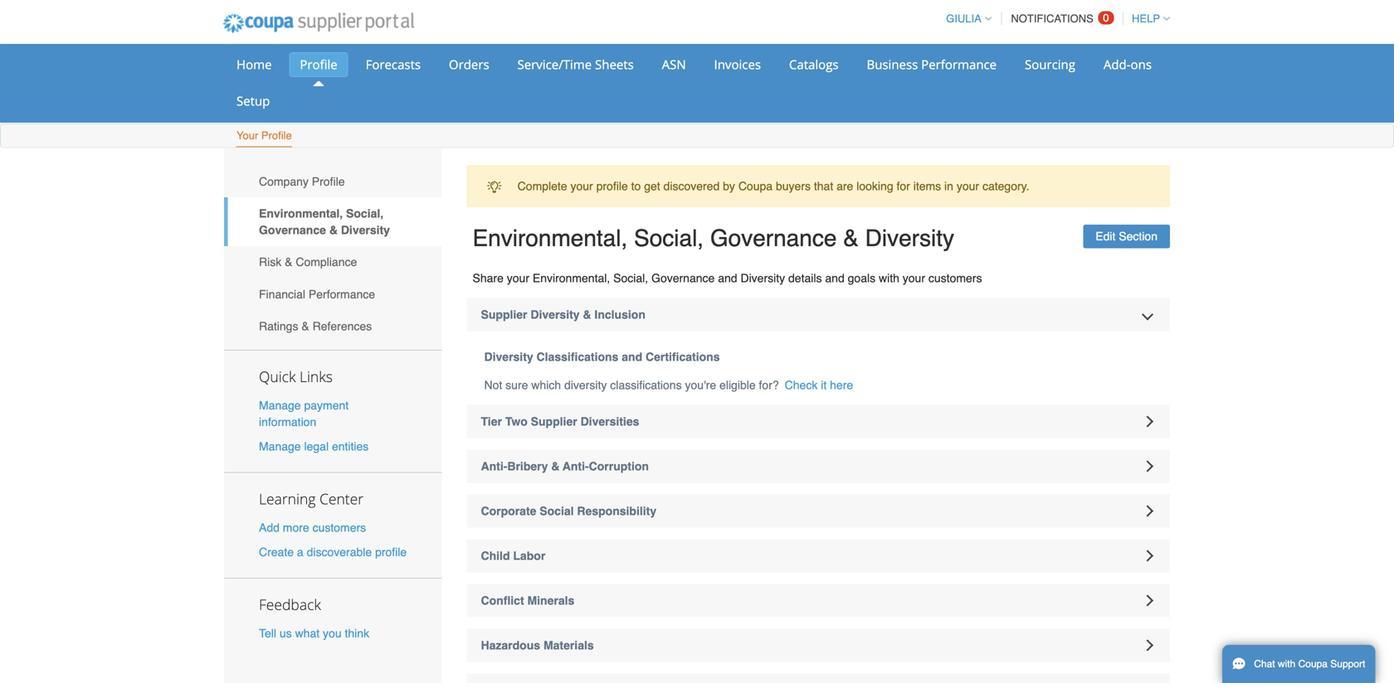 Task type: describe. For each thing, give the bounding box(es) containing it.
diversity left the details
[[741, 272, 785, 285]]

governance up certifications
[[651, 272, 715, 285]]

classifications
[[536, 351, 618, 364]]

share
[[473, 272, 504, 285]]

invoices link
[[703, 52, 772, 77]]

tell
[[259, 627, 276, 640]]

your right in
[[957, 180, 979, 193]]

sourcing
[[1025, 56, 1075, 73]]

tier two supplier diversities button
[[467, 405, 1170, 439]]

sheets
[[595, 56, 634, 73]]

your
[[236, 129, 258, 142]]

your right share
[[507, 272, 529, 285]]

governance up the details
[[710, 225, 837, 252]]

supplier diversity & inclusion
[[481, 308, 645, 322]]

sure
[[505, 379, 528, 392]]

your right complete
[[570, 180, 593, 193]]

performance for business performance
[[921, 56, 997, 73]]

business performance
[[867, 56, 997, 73]]

profile for company profile
[[312, 175, 345, 188]]

forecasts
[[366, 56, 421, 73]]

environmental, social, governance & diversity link
[[224, 198, 442, 246]]

compliance
[[296, 256, 357, 269]]

orders
[[449, 56, 489, 73]]

more
[[283, 521, 309, 535]]

edit section link
[[1083, 225, 1170, 249]]

& inside the environmental, social, governance & diversity
[[329, 224, 338, 237]]

1 vertical spatial social,
[[634, 225, 704, 252]]

goals
[[848, 272, 875, 285]]

0
[[1103, 12, 1109, 24]]

chat with coupa support
[[1254, 659, 1365, 670]]

entities
[[332, 440, 369, 453]]

ons
[[1131, 56, 1152, 73]]

help link
[[1124, 12, 1170, 25]]

supplier inside dropdown button
[[481, 308, 527, 322]]

home
[[236, 56, 272, 73]]

you
[[323, 627, 342, 640]]

1 horizontal spatial and
[[718, 272, 737, 285]]

edit section
[[1096, 230, 1158, 243]]

1 vertical spatial customers
[[312, 521, 366, 535]]

responsibility
[[577, 505, 656, 518]]

child labor
[[481, 550, 545, 563]]

service/time sheets
[[517, 56, 634, 73]]

child labor button
[[467, 540, 1170, 573]]

center
[[319, 490, 363, 509]]

your right goals
[[903, 272, 925, 285]]

manage for manage payment information
[[259, 399, 301, 412]]

child
[[481, 550, 510, 563]]

catalogs link
[[778, 52, 849, 77]]

& right bribery
[[551, 460, 560, 473]]

0 vertical spatial with
[[879, 272, 899, 285]]

financial
[[259, 288, 305, 301]]

corporate
[[481, 505, 536, 518]]

ratings & references
[[259, 320, 372, 333]]

add
[[259, 521, 280, 535]]

diversities
[[580, 415, 639, 429]]

inclusion
[[594, 308, 645, 322]]

governance inside the environmental, social, governance & diversity
[[259, 224, 326, 237]]

in
[[944, 180, 953, 193]]

materials
[[543, 639, 594, 653]]

company profile link
[[224, 166, 442, 198]]

complete your profile to get discovered by coupa buyers that are looking for items in your category. alert
[[467, 166, 1170, 207]]

section
[[1119, 230, 1158, 243]]

discovered
[[663, 180, 720, 193]]

hazardous materials button
[[467, 629, 1170, 663]]

quick
[[259, 367, 296, 387]]

1 vertical spatial environmental,
[[473, 225, 628, 252]]

feedback
[[259, 595, 321, 615]]

notifications
[[1011, 12, 1093, 25]]

items
[[913, 180, 941, 193]]

quick links
[[259, 367, 333, 387]]

corporate social responsibility
[[481, 505, 656, 518]]

asn
[[662, 56, 686, 73]]

create
[[259, 546, 294, 559]]

1 anti- from the left
[[481, 460, 507, 473]]

certifications
[[646, 351, 720, 364]]

looking
[[857, 180, 893, 193]]

legal
[[304, 440, 329, 453]]

supplier diversity & inclusion heading
[[467, 298, 1170, 332]]

1 horizontal spatial customers
[[928, 272, 982, 285]]

labor
[[513, 550, 545, 563]]

anti-bribery & anti-corruption
[[481, 460, 649, 473]]

coupa inside alert
[[738, 180, 773, 193]]

are
[[837, 180, 853, 193]]

& up goals
[[843, 225, 859, 252]]

hazardous
[[481, 639, 540, 653]]

performance for financial performance
[[309, 288, 375, 301]]

financial performance link
[[224, 278, 442, 310]]

hazardous materials
[[481, 639, 594, 653]]

sourcing link
[[1014, 52, 1086, 77]]

environmental, social, governance & diversity inside environmental, social, governance & diversity link
[[259, 207, 390, 237]]

asn link
[[651, 52, 697, 77]]

learning center
[[259, 490, 363, 509]]

diversity inside dropdown button
[[531, 308, 580, 322]]

not
[[484, 379, 502, 392]]



Task type: locate. For each thing, give the bounding box(es) containing it.
2 horizontal spatial and
[[825, 272, 844, 285]]

2 vertical spatial environmental,
[[533, 272, 610, 285]]

coupa inside button
[[1298, 659, 1328, 670]]

1 vertical spatial manage
[[259, 440, 301, 453]]

& right ratings
[[301, 320, 309, 333]]

home link
[[226, 52, 283, 77]]

profile for your profile
[[261, 129, 292, 142]]

governance
[[259, 224, 326, 237], [710, 225, 837, 252], [651, 272, 715, 285]]

with right chat
[[1278, 659, 1296, 670]]

0 vertical spatial environmental,
[[259, 207, 343, 220]]

setup
[[236, 93, 270, 110]]

1 horizontal spatial supplier
[[531, 415, 577, 429]]

environmental, up 'supplier diversity & inclusion'
[[533, 272, 610, 285]]

us
[[280, 627, 292, 640]]

profile right discoverable
[[375, 546, 407, 559]]

buyers
[[776, 180, 811, 193]]

navigation
[[939, 2, 1170, 35]]

0 horizontal spatial performance
[[309, 288, 375, 301]]

two
[[505, 415, 528, 429]]

add-ons
[[1103, 56, 1152, 73]]

links
[[300, 367, 333, 387]]

0 vertical spatial profile
[[300, 56, 337, 73]]

0 vertical spatial coupa
[[738, 180, 773, 193]]

0 horizontal spatial supplier
[[481, 308, 527, 322]]

supplier
[[481, 308, 527, 322], [531, 415, 577, 429]]

anti- up corporate social responsibility
[[563, 460, 589, 473]]

customers
[[928, 272, 982, 285], [312, 521, 366, 535]]

0 horizontal spatial profile
[[375, 546, 407, 559]]

business
[[867, 56, 918, 73]]

0 horizontal spatial environmental, social, governance & diversity
[[259, 207, 390, 237]]

& left inclusion
[[583, 308, 591, 322]]

2 manage from the top
[[259, 440, 301, 453]]

service/time sheets link
[[507, 52, 645, 77]]

heading
[[467, 674, 1170, 684]]

manage payment information
[[259, 399, 349, 429]]

1 horizontal spatial environmental, social, governance & diversity
[[473, 225, 954, 252]]

diversity classifications and certifications
[[484, 351, 720, 364]]

0 vertical spatial profile
[[596, 180, 628, 193]]

0 horizontal spatial with
[[879, 272, 899, 285]]

create a discoverable profile link
[[259, 546, 407, 559]]

manage legal entities link
[[259, 440, 369, 453]]

classifications
[[610, 379, 682, 392]]

anti-bribery & anti-corruption heading
[[467, 450, 1170, 483]]

0 horizontal spatial coupa
[[738, 180, 773, 193]]

profile left "to"
[[596, 180, 628, 193]]

social, down get
[[634, 225, 704, 252]]

think
[[345, 627, 369, 640]]

1 horizontal spatial profile
[[596, 180, 628, 193]]

0 vertical spatial manage
[[259, 399, 301, 412]]

diversity inside the environmental, social, governance & diversity
[[341, 224, 390, 237]]

support
[[1330, 659, 1365, 670]]

coupa
[[738, 180, 773, 193], [1298, 659, 1328, 670]]

risk
[[259, 256, 281, 269]]

coupa left support
[[1298, 659, 1328, 670]]

giulia link
[[939, 12, 991, 25]]

references
[[312, 320, 372, 333]]

environmental, social, governance & diversity up compliance
[[259, 207, 390, 237]]

not sure which diversity classifications you're eligible for? check it here
[[484, 379, 853, 392]]

profile link
[[289, 52, 348, 77]]

1 vertical spatial supplier
[[531, 415, 577, 429]]

minerals
[[527, 595, 574, 608]]

0 vertical spatial performance
[[921, 56, 997, 73]]

invoices
[[714, 56, 761, 73]]

1 vertical spatial profile
[[261, 129, 292, 142]]

1 manage from the top
[[259, 399, 301, 412]]

risk & compliance
[[259, 256, 357, 269]]

add-ons link
[[1093, 52, 1162, 77]]

0 vertical spatial social,
[[346, 207, 383, 220]]

for
[[897, 180, 910, 193]]

profile inside alert
[[596, 180, 628, 193]]

1 horizontal spatial with
[[1278, 659, 1296, 670]]

profile up environmental, social, governance & diversity link
[[312, 175, 345, 188]]

catalogs
[[789, 56, 839, 73]]

environmental,
[[259, 207, 343, 220], [473, 225, 628, 252], [533, 272, 610, 285]]

for?
[[759, 379, 779, 392]]

corruption
[[589, 460, 649, 473]]

supplier diversity & inclusion button
[[467, 298, 1170, 332]]

& up the "risk & compliance" link
[[329, 224, 338, 237]]

eligible
[[719, 379, 756, 392]]

1 horizontal spatial anti-
[[563, 460, 589, 473]]

tell us what you think
[[259, 627, 369, 640]]

2 vertical spatial profile
[[312, 175, 345, 188]]

diversity down 'for'
[[865, 225, 954, 252]]

& right risk
[[285, 256, 292, 269]]

and up classifications
[[622, 351, 642, 364]]

to
[[631, 180, 641, 193]]

1 vertical spatial performance
[[309, 288, 375, 301]]

diversity
[[564, 379, 607, 392]]

with right goals
[[879, 272, 899, 285]]

conflict minerals heading
[[467, 585, 1170, 618]]

that
[[814, 180, 833, 193]]

check
[[785, 379, 818, 392]]

conflict minerals button
[[467, 585, 1170, 618]]

profile right "your"
[[261, 129, 292, 142]]

anti- down tier at the bottom
[[481, 460, 507, 473]]

performance up references
[[309, 288, 375, 301]]

manage payment information link
[[259, 399, 349, 429]]

anti-bribery & anti-corruption button
[[467, 450, 1170, 483]]

conflict
[[481, 595, 524, 608]]

ratings
[[259, 320, 298, 333]]

diversity up the "risk & compliance" link
[[341, 224, 390, 237]]

1 vertical spatial profile
[[375, 546, 407, 559]]

add-
[[1103, 56, 1131, 73]]

financial performance
[[259, 288, 375, 301]]

add more customers link
[[259, 521, 366, 535]]

coupa right by
[[738, 180, 773, 193]]

discoverable
[[307, 546, 372, 559]]

forecasts link
[[355, 52, 432, 77]]

supplier down share
[[481, 308, 527, 322]]

child labor heading
[[467, 540, 1170, 573]]

payment
[[304, 399, 349, 412]]

which
[[531, 379, 561, 392]]

and left goals
[[825, 272, 844, 285]]

supplier inside dropdown button
[[531, 415, 577, 429]]

learning
[[259, 490, 316, 509]]

social, up inclusion
[[613, 272, 648, 285]]

1 horizontal spatial coupa
[[1298, 659, 1328, 670]]

governance up risk & compliance
[[259, 224, 326, 237]]

0 vertical spatial customers
[[928, 272, 982, 285]]

company profile
[[259, 175, 345, 188]]

your profile link
[[236, 126, 293, 147]]

0 horizontal spatial customers
[[312, 521, 366, 535]]

0 horizontal spatial anti-
[[481, 460, 507, 473]]

add more customers
[[259, 521, 366, 535]]

complete your profile to get discovered by coupa buyers that are looking for items in your category.
[[518, 180, 1029, 193]]

you're
[[685, 379, 716, 392]]

with inside button
[[1278, 659, 1296, 670]]

category.
[[982, 180, 1029, 193]]

0 vertical spatial supplier
[[481, 308, 527, 322]]

by
[[723, 180, 735, 193]]

manage inside manage payment information
[[259, 399, 301, 412]]

environmental, down complete
[[473, 225, 628, 252]]

manage up information
[[259, 399, 301, 412]]

manage for manage legal entities
[[259, 440, 301, 453]]

diversity up classifications
[[531, 308, 580, 322]]

social,
[[346, 207, 383, 220], [634, 225, 704, 252], [613, 272, 648, 285]]

2 vertical spatial social,
[[613, 272, 648, 285]]

supplier down which
[[531, 415, 577, 429]]

check it here link
[[785, 377, 853, 394]]

environmental, social, governance & diversity up share your environmental, social, governance and diversity details and goals with your customers
[[473, 225, 954, 252]]

manage down information
[[259, 440, 301, 453]]

1 vertical spatial coupa
[[1298, 659, 1328, 670]]

conflict minerals
[[481, 595, 574, 608]]

hazardous materials heading
[[467, 629, 1170, 663]]

diversity up sure
[[484, 351, 533, 364]]

and left the details
[[718, 272, 737, 285]]

giulia
[[946, 12, 981, 25]]

navigation containing notifications 0
[[939, 2, 1170, 35]]

chat with coupa support button
[[1222, 646, 1375, 684]]

profile down coupa supplier portal image
[[300, 56, 337, 73]]

1 vertical spatial with
[[1278, 659, 1296, 670]]

1 horizontal spatial performance
[[921, 56, 997, 73]]

corporate social responsibility heading
[[467, 495, 1170, 528]]

tier two supplier diversities heading
[[467, 405, 1170, 439]]

performance down giulia
[[921, 56, 997, 73]]

environmental, down the company profile
[[259, 207, 343, 220]]

business performance link
[[856, 52, 1007, 77]]

details
[[788, 272, 822, 285]]

social, down company profile link
[[346, 207, 383, 220]]

performance
[[921, 56, 997, 73], [309, 288, 375, 301]]

coupa supplier portal image
[[212, 2, 425, 44]]

manage legal entities
[[259, 440, 369, 453]]

create a discoverable profile
[[259, 546, 407, 559]]

2 anti- from the left
[[563, 460, 589, 473]]

help
[[1132, 12, 1160, 25]]

0 horizontal spatial and
[[622, 351, 642, 364]]

profile
[[596, 180, 628, 193], [375, 546, 407, 559]]

social, inside environmental, social, governance & diversity link
[[346, 207, 383, 220]]



Task type: vqa. For each thing, say whether or not it's contained in the screenshot.
Additional Information icon
no



